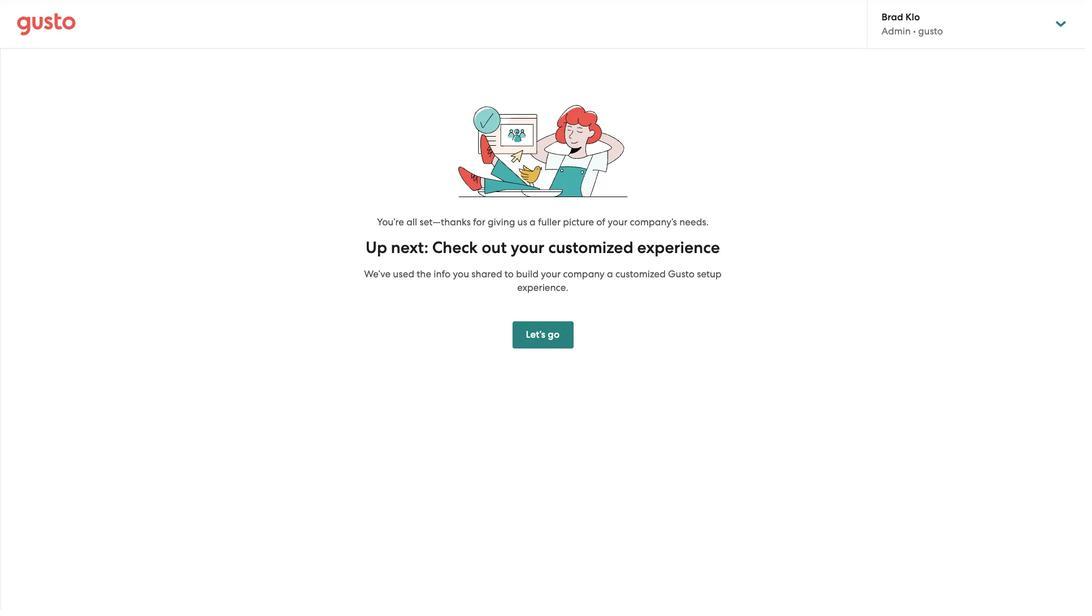 Task type: describe. For each thing, give the bounding box(es) containing it.
you're all set—thanks for giving us a fuller picture of your company's needs.
[[377, 216, 709, 228]]

brad
[[882, 11, 904, 23]]

gusto
[[668, 268, 695, 280]]

used
[[393, 268, 414, 280]]

build
[[516, 268, 539, 280]]

all
[[407, 216, 417, 228]]

experience
[[637, 238, 720, 258]]

you
[[453, 268, 469, 280]]

1 vertical spatial your
[[511, 238, 545, 258]]

•
[[913, 25, 916, 37]]

shared
[[472, 268, 502, 280]]

we've
[[364, 268, 391, 280]]

info
[[434, 268, 451, 280]]

of
[[597, 216, 606, 228]]

next:
[[391, 238, 429, 258]]

admin
[[882, 25, 911, 37]]

let's
[[526, 329, 546, 341]]

up
[[366, 238, 387, 258]]

gusto
[[919, 25, 943, 37]]

to
[[505, 268, 514, 280]]

you're
[[377, 216, 404, 228]]



Task type: locate. For each thing, give the bounding box(es) containing it.
out
[[482, 238, 507, 258]]

fuller
[[538, 216, 561, 228]]

home image
[[17, 13, 76, 35]]

setup
[[697, 268, 722, 280]]

company's
[[630, 216, 677, 228]]

experience.
[[517, 282, 569, 293]]

customized
[[549, 238, 634, 258], [616, 268, 666, 280]]

your
[[608, 216, 628, 228], [511, 238, 545, 258], [541, 268, 561, 280]]

us
[[518, 216, 527, 228]]

the
[[417, 268, 431, 280]]

a inside we've used the info you shared to build your company a customized gusto setup experience.
[[607, 268, 613, 280]]

we've used the info you shared to build your company a customized gusto setup experience.
[[364, 268, 722, 293]]

0 vertical spatial customized
[[549, 238, 634, 258]]

1 horizontal spatial a
[[607, 268, 613, 280]]

0 vertical spatial a
[[530, 216, 536, 228]]

up next: check out your customized experience
[[366, 238, 720, 258]]

2 vertical spatial your
[[541, 268, 561, 280]]

company
[[563, 268, 605, 280]]

set—thanks
[[420, 216, 471, 228]]

go
[[548, 329, 560, 341]]

customized up company
[[549, 238, 634, 258]]

0 vertical spatial your
[[608, 216, 628, 228]]

for
[[473, 216, 486, 228]]

your inside we've used the info you shared to build your company a customized gusto setup experience.
[[541, 268, 561, 280]]

customized left gusto
[[616, 268, 666, 280]]

1 vertical spatial a
[[607, 268, 613, 280]]

check
[[432, 238, 478, 258]]

your down us
[[511, 238, 545, 258]]

giving
[[488, 216, 515, 228]]

0 horizontal spatial a
[[530, 216, 536, 228]]

1 vertical spatial customized
[[616, 268, 666, 280]]

let's go button
[[513, 322, 574, 349]]

klo
[[906, 11, 920, 23]]

your right 'of'
[[608, 216, 628, 228]]

customized inside we've used the info you shared to build your company a customized gusto setup experience.
[[616, 268, 666, 280]]

a
[[530, 216, 536, 228], [607, 268, 613, 280]]

a right us
[[530, 216, 536, 228]]

your up experience.
[[541, 268, 561, 280]]

a right company
[[607, 268, 613, 280]]

let's go
[[526, 329, 560, 341]]

needs.
[[680, 216, 709, 228]]

brad klo admin • gusto
[[882, 11, 943, 37]]

picture
[[563, 216, 594, 228]]



Task type: vqa. For each thing, say whether or not it's contained in the screenshot.
first , from right
no



